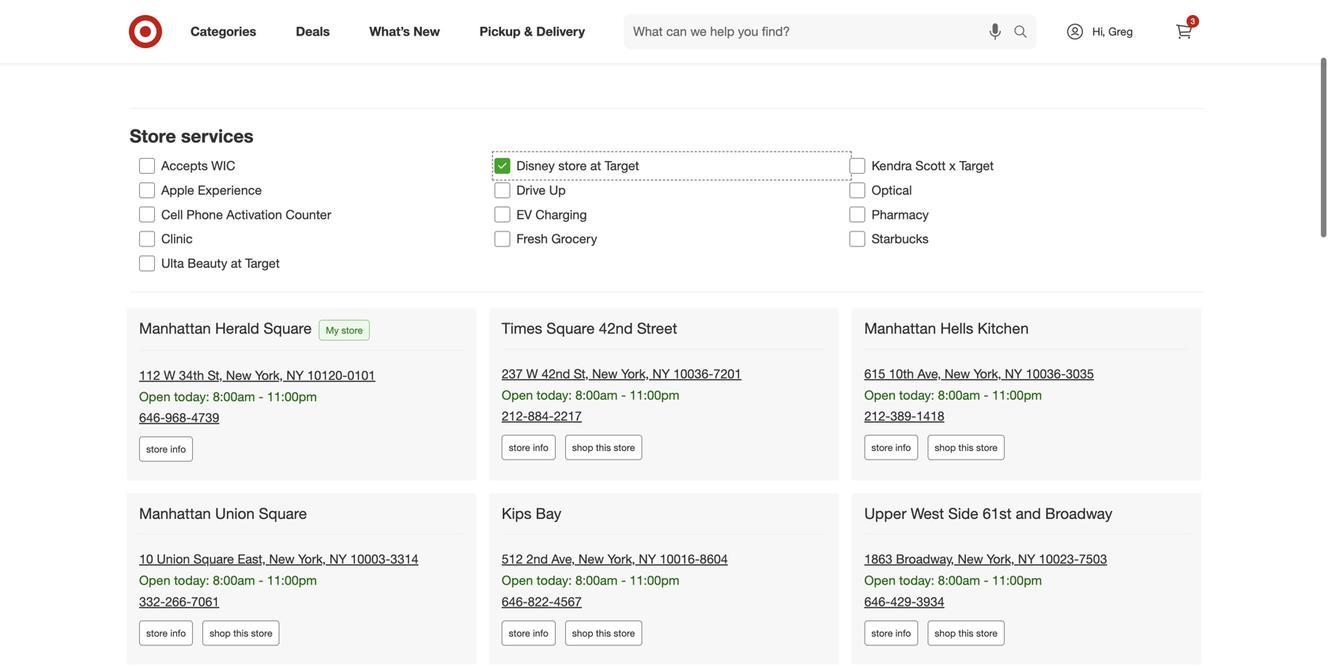 Task type: describe. For each thing, give the bounding box(es) containing it.
east,
[[238, 552, 266, 568]]

pickup & delivery
[[480, 24, 585, 39]]

10 union square east, new york, ny 10003-3314 open today: 8:00am - 11:00pm 332-266-7061
[[139, 552, 419, 610]]

ny inside '512 2nd ave, new york, ny 10016-8604 open today: 8:00am - 11:00pm 646-822-4567'
[[639, 552, 656, 568]]

up
[[549, 183, 566, 198]]

st, for square
[[574, 367, 589, 382]]

search button
[[1007, 14, 1045, 52]]

enter zip or city, state
[[551, 26, 672, 41]]

1863
[[865, 552, 893, 568]]

my store
[[326, 325, 363, 336]]

info for union
[[170, 628, 186, 640]]

615
[[865, 367, 886, 382]]

drive up
[[517, 183, 566, 198]]

deals
[[296, 24, 330, 39]]

3934
[[917, 595, 945, 610]]

accepts wic
[[161, 158, 235, 174]]

fresh
[[517, 231, 548, 247]]

store
[[130, 125, 176, 147]]

square for 10 union square east, new york, ny 10003-3314 open today: 8:00am - 11:00pm 332-266-7061
[[194, 552, 234, 568]]

4739
[[191, 411, 219, 426]]

10016-
[[660, 552, 700, 568]]

categories link
[[177, 14, 276, 49]]

new inside 237 w 42nd st, new york, ny 10036-7201 open today: 8:00am - 11:00pm 212-884-2217
[[592, 367, 618, 382]]

shop for hells
[[935, 442, 956, 454]]

york, inside 615 10th ave, new york, ny 10036-3035 open today: 8:00am - 11:00pm 212-389-1418
[[974, 367, 1002, 382]]

61st
[[983, 505, 1012, 523]]

Starbucks checkbox
[[850, 231, 866, 247]]

212- inside 237 w 42nd st, new york, ny 10036-7201 open today: 8:00am - 11:00pm 212-884-2217
[[502, 409, 528, 424]]

open inside 237 w 42nd st, new york, ny 10036-7201 open today: 8:00am - 11:00pm 212-884-2217
[[502, 388, 533, 403]]

optical
[[872, 183, 912, 198]]

categories
[[191, 24, 256, 39]]

wic
[[211, 158, 235, 174]]

968-
[[165, 411, 191, 426]]

112
[[139, 368, 160, 384]]

manhattan herald square
[[139, 319, 312, 338]]

&
[[524, 24, 533, 39]]

beauty
[[188, 256, 227, 271]]

clinic
[[161, 231, 193, 247]]

332-
[[139, 595, 165, 610]]

info for west
[[896, 628, 911, 640]]

w for manhattan
[[164, 368, 176, 384]]

shop this store for hells
[[935, 442, 998, 454]]

open inside 1863 broadway, new york, ny 10023-7503 open today: 8:00am - 11:00pm 646-429-3934
[[865, 573, 896, 589]]

kitchen
[[978, 319, 1029, 338]]

4567
[[554, 595, 582, 610]]

ny inside 112 w 34th st, new york, ny 10120-0101 open today: 8:00am - 11:00pm 646-968-4739
[[286, 368, 304, 384]]

store down 884-
[[509, 442, 531, 454]]

herald
[[215, 319, 259, 338]]

bay
[[536, 505, 562, 523]]

512 2nd ave, new york, ny 10016-8604 open today: 8:00am - 11:00pm 646-822-4567
[[502, 552, 728, 610]]

manhattan union square link
[[139, 505, 310, 524]]

646-822-4567 link
[[502, 595, 582, 610]]

this for union
[[233, 628, 249, 640]]

store down 1863 broadway, new york, ny 10023-7503 open today: 8:00am - 11:00pm 646-429-3934
[[977, 628, 998, 640]]

store down 615 10th ave, new york, ny 10036-3035 open today: 8:00am - 11:00pm 212-389-1418
[[977, 442, 998, 454]]

york, inside 10 union square east, new york, ny 10003-3314 open today: 8:00am - 11:00pm 332-266-7061
[[298, 552, 326, 568]]

shop this store button for square
[[565, 435, 642, 461]]

646-429-3934 link
[[865, 595, 945, 610]]

pickup & delivery link
[[466, 14, 605, 49]]

counter
[[286, 207, 331, 222]]

x
[[950, 158, 956, 174]]

646- inside '512 2nd ave, new york, ny 10016-8604 open today: 8:00am - 11:00pm 646-822-4567'
[[502, 595, 528, 610]]

42nd for square
[[599, 319, 633, 338]]

store info for times square 42nd street
[[509, 442, 549, 454]]

3314
[[391, 552, 419, 568]]

615 10th ave, new york, ny 10036-3035 open today: 8:00am - 11:00pm 212-389-1418
[[865, 367, 1095, 424]]

this for hells
[[959, 442, 974, 454]]

7061
[[191, 595, 219, 610]]

today: inside 237 w 42nd st, new york, ny 10036-7201 open today: 8:00am - 11:00pm 212-884-2217
[[537, 388, 572, 403]]

greg
[[1109, 25, 1133, 38]]

shop for west
[[935, 628, 956, 640]]

target for ulta beauty at target
[[245, 256, 280, 271]]

42nd for w
[[542, 367, 570, 382]]

this for square
[[596, 442, 611, 454]]

phone
[[187, 207, 223, 222]]

store down 237 w 42nd st, new york, ny 10036-7201 open today: 8:00am - 11:00pm 212-884-2217
[[614, 442, 635, 454]]

state
[[644, 26, 672, 41]]

search
[[1007, 25, 1045, 41]]

this for bay
[[596, 628, 611, 640]]

Drive Up checkbox
[[495, 183, 510, 198]]

kips bay link
[[502, 505, 565, 524]]

target for disney store at target
[[605, 158, 640, 174]]

upper
[[865, 505, 907, 523]]

ev charging
[[517, 207, 587, 222]]

10023-
[[1039, 552, 1080, 568]]

open inside '512 2nd ave, new york, ny 10016-8604 open today: 8:00am - 11:00pm 646-822-4567'
[[502, 573, 533, 589]]

store down the 968- on the left bottom of page
[[146, 444, 168, 456]]

kips
[[502, 505, 532, 523]]

store info for manhattan herald square
[[146, 444, 186, 456]]

3
[[1191, 16, 1196, 26]]

237 w 42nd st, new york, ny 10036-7201 link
[[502, 367, 742, 382]]

info for herald
[[170, 444, 186, 456]]

open inside 112 w 34th st, new york, ny 10120-0101 open today: 8:00am - 11:00pm 646-968-4739
[[139, 389, 171, 405]]

york, inside 1863 broadway, new york, ny 10023-7503 open today: 8:00am - 11:00pm 646-429-3934
[[987, 552, 1015, 568]]

pickup
[[480, 24, 521, 39]]

broadway,
[[896, 552, 955, 568]]

Pharmacy checkbox
[[850, 207, 866, 223]]

square inside times square 42nd street link
[[547, 319, 595, 338]]

store down '512 2nd ave, new york, ny 10016-8604 open today: 8:00am - 11:00pm 646-822-4567'
[[614, 628, 635, 640]]

Kendra Scott x Target checkbox
[[850, 158, 866, 174]]

646-968-4739 link
[[139, 411, 219, 426]]

store info link for kips bay
[[502, 621, 556, 646]]

at for beauty
[[231, 256, 242, 271]]

charging
[[536, 207, 587, 222]]

open inside 615 10th ave, new york, ny 10036-3035 open today: 8:00am - 11:00pm 212-389-1418
[[865, 388, 896, 403]]

st, for herald
[[208, 368, 223, 384]]

ny inside 237 w 42nd st, new york, ny 10036-7201 open today: 8:00am - 11:00pm 212-884-2217
[[653, 367, 670, 382]]

west
[[911, 505, 945, 523]]

manhattan hells kitchen
[[865, 319, 1029, 338]]

new inside what's new link
[[414, 24, 440, 39]]

266-
[[165, 595, 191, 610]]

512 2nd ave, new york, ny 10016-8604 link
[[502, 552, 728, 568]]

deals link
[[283, 14, 350, 49]]

2nd
[[527, 552, 548, 568]]

store services group
[[139, 154, 1205, 276]]

what's new
[[370, 24, 440, 39]]

212-389-1418 link
[[865, 409, 945, 424]]

filtering
[[732, 26, 778, 41]]

what's new link
[[356, 14, 460, 49]]

11:00pm inside 615 10th ave, new york, ny 10036-3035 open today: 8:00am - 11:00pm 212-389-1418
[[993, 388, 1043, 403]]

store inside group
[[559, 158, 587, 174]]

shop for square
[[572, 442, 594, 454]]

store right my
[[342, 325, 363, 336]]

ulta
[[161, 256, 184, 271]]

store info link for manhattan union square
[[139, 621, 193, 646]]

8:00am inside 237 w 42nd st, new york, ny 10036-7201 open today: 8:00am - 11:00pm 212-884-2217
[[576, 388, 618, 403]]

11:00pm inside '512 2nd ave, new york, ny 10016-8604 open today: 8:00am - 11:00pm 646-822-4567'
[[630, 573, 680, 589]]

- inside 237 w 42nd st, new york, ny 10036-7201 open today: 8:00am - 11:00pm 212-884-2217
[[621, 388, 626, 403]]

activation
[[227, 207, 282, 222]]

upper west side 61st and broadway
[[865, 505, 1113, 523]]

what's
[[370, 24, 410, 39]]

shop this store for west
[[935, 628, 998, 640]]

cell
[[161, 207, 183, 222]]

done
[[699, 26, 729, 41]]

done filtering button
[[688, 16, 788, 51]]

at for store
[[591, 158, 601, 174]]

new inside 10 union square east, new york, ny 10003-3314 open today: 8:00am - 11:00pm 332-266-7061
[[269, 552, 295, 568]]

kendra
[[872, 158, 912, 174]]



Task type: locate. For each thing, give the bounding box(es) containing it.
manhattan for manhattan hells kitchen
[[865, 319, 937, 338]]

10036- inside 615 10th ave, new york, ny 10036-3035 open today: 8:00am - 11:00pm 212-389-1418
[[1026, 367, 1066, 382]]

info for hells
[[896, 442, 911, 454]]

10 union square east, new york, ny 10003-3314 link
[[139, 552, 419, 568]]

york, down "kitchen"
[[974, 367, 1002, 382]]

11:00pm down 10016-
[[630, 573, 680, 589]]

store down 822-
[[509, 628, 531, 640]]

square up 10 union square east, new york, ny 10003-3314 link
[[259, 505, 307, 523]]

389-
[[891, 409, 917, 424]]

1 horizontal spatial ave,
[[918, 367, 942, 382]]

8:00am inside 1863 broadway, new york, ny 10023-7503 open today: 8:00am - 11:00pm 646-429-3934
[[938, 573, 981, 589]]

Optical checkbox
[[850, 183, 866, 198]]

this down 10 union square east, new york, ny 10003-3314 open today: 8:00am - 11:00pm 332-266-7061
[[233, 628, 249, 640]]

ny inside 615 10th ave, new york, ny 10036-3035 open today: 8:00am - 11:00pm 212-389-1418
[[1005, 367, 1023, 382]]

zip
[[584, 26, 600, 41]]

0 vertical spatial ave,
[[918, 367, 942, 382]]

manhattan for manhattan union square
[[139, 505, 211, 523]]

Clinic checkbox
[[139, 231, 155, 247]]

today: up 212-389-1418 "link"
[[900, 388, 935, 403]]

10036- inside 237 w 42nd st, new york, ny 10036-7201 open today: 8:00am - 11:00pm 212-884-2217
[[674, 367, 714, 382]]

ave, for bay
[[552, 552, 575, 568]]

square for manhattan union square
[[259, 505, 307, 523]]

ave, inside 615 10th ave, new york, ny 10036-3035 open today: 8:00am - 11:00pm 212-389-1418
[[918, 367, 942, 382]]

york, left 10016-
[[608, 552, 636, 568]]

open inside 10 union square east, new york, ny 10003-3314 open today: 8:00am - 11:00pm 332-266-7061
[[139, 573, 171, 589]]

delivery
[[537, 24, 585, 39]]

0 horizontal spatial st,
[[208, 368, 223, 384]]

0 horizontal spatial at
[[231, 256, 242, 271]]

union
[[215, 505, 255, 523], [157, 552, 190, 568]]

union for 10
[[157, 552, 190, 568]]

my
[[326, 325, 339, 336]]

shop down 4567
[[572, 628, 594, 640]]

starbucks
[[872, 231, 929, 247]]

today: up "332-266-7061" link
[[174, 573, 209, 589]]

store down 332-
[[146, 628, 168, 640]]

disney store at target
[[517, 158, 640, 174]]

10120-
[[307, 368, 348, 384]]

646- inside 112 w 34th st, new york, ny 10120-0101 open today: 8:00am - 11:00pm 646-968-4739
[[139, 411, 165, 426]]

- inside 615 10th ave, new york, ny 10036-3035 open today: 8:00am - 11:00pm 212-389-1418
[[984, 388, 989, 403]]

shop this store button for bay
[[565, 621, 642, 646]]

drive
[[517, 183, 546, 198]]

1 horizontal spatial st,
[[574, 367, 589, 382]]

enter
[[551, 26, 580, 41]]

0 vertical spatial 42nd
[[599, 319, 633, 338]]

7201
[[714, 367, 742, 382]]

0 horizontal spatial w
[[164, 368, 176, 384]]

w right 237
[[527, 367, 538, 382]]

info
[[533, 442, 549, 454], [896, 442, 911, 454], [170, 444, 186, 456], [170, 628, 186, 640], [533, 628, 549, 640], [896, 628, 911, 640]]

1 vertical spatial 42nd
[[542, 367, 570, 382]]

fresh grocery
[[517, 231, 598, 247]]

1 horizontal spatial target
[[605, 158, 640, 174]]

today: inside 112 w 34th st, new york, ny 10120-0101 open today: 8:00am - 11:00pm 646-968-4739
[[174, 389, 209, 405]]

store info link
[[502, 435, 556, 461], [865, 435, 919, 461], [139, 437, 193, 462], [139, 621, 193, 646], [502, 621, 556, 646], [865, 621, 919, 646]]

Cell Phone Activation Counter checkbox
[[139, 207, 155, 223]]

1 horizontal spatial 10036-
[[1026, 367, 1066, 382]]

new inside 1863 broadway, new york, ny 10023-7503 open today: 8:00am - 11:00pm 646-429-3934
[[958, 552, 984, 568]]

ny left 10023-
[[1019, 552, 1036, 568]]

646- down 512
[[502, 595, 528, 610]]

info down the 968- on the left bottom of page
[[170, 444, 186, 456]]

store down 389- at right
[[872, 442, 893, 454]]

store info down 822-
[[509, 628, 549, 640]]

store info link for manhattan herald square
[[139, 437, 193, 462]]

store info link down 822-
[[502, 621, 556, 646]]

st, inside 237 w 42nd st, new york, ny 10036-7201 open today: 8:00am - 11:00pm 212-884-2217
[[574, 367, 589, 382]]

info for bay
[[533, 628, 549, 640]]

8604
[[700, 552, 728, 568]]

or
[[603, 26, 615, 41]]

york, inside '512 2nd ave, new york, ny 10016-8604 open today: 8:00am - 11:00pm 646-822-4567'
[[608, 552, 636, 568]]

shop this store for square
[[572, 442, 635, 454]]

212- inside 615 10th ave, new york, ny 10036-3035 open today: 8:00am - 11:00pm 212-389-1418
[[865, 409, 891, 424]]

store services
[[130, 125, 254, 147]]

store info link for manhattan hells kitchen
[[865, 435, 919, 461]]

store info link down 884-
[[502, 435, 556, 461]]

square inside manhattan union square link
[[259, 505, 307, 523]]

shop this store button down 3934
[[928, 621, 1005, 646]]

store info link down 429-
[[865, 621, 919, 646]]

0101
[[347, 368, 376, 384]]

8:00am down '615 10th ave, new york, ny 10036-3035' link
[[938, 388, 981, 403]]

212- down 615
[[865, 409, 891, 424]]

this down 237 w 42nd st, new york, ny 10036-7201 open today: 8:00am - 11:00pm 212-884-2217
[[596, 442, 611, 454]]

shop for bay
[[572, 628, 594, 640]]

ave, right 10th
[[918, 367, 942, 382]]

info for square
[[533, 442, 549, 454]]

What can we help you find? suggestions appear below search field
[[624, 14, 1018, 49]]

8:00am down the 112 w 34th st, new york, ny 10120-0101 link
[[213, 389, 255, 405]]

kips bay
[[502, 505, 562, 523]]

shop this store button for hells
[[928, 435, 1005, 461]]

new down 'hells'
[[945, 367, 971, 382]]

ny left 10120-
[[286, 368, 304, 384]]

w inside 112 w 34th st, new york, ny 10120-0101 open today: 8:00am - 11:00pm 646-968-4739
[[164, 368, 176, 384]]

1 horizontal spatial 646-
[[502, 595, 528, 610]]

manhattan hells kitchen link
[[865, 319, 1032, 338]]

212-
[[502, 409, 528, 424], [865, 409, 891, 424]]

square left 'east,'
[[194, 552, 234, 568]]

shop this store button down 2217
[[565, 435, 642, 461]]

ave, for hells
[[918, 367, 942, 382]]

8:00am down '1863 broadway, new york, ny 10023-7503' link
[[938, 573, 981, 589]]

open down 512
[[502, 573, 533, 589]]

8:00am down 512 2nd ave, new york, ny 10016-8604 'link'
[[576, 573, 618, 589]]

42nd right 237
[[542, 367, 570, 382]]

new right 34th
[[226, 368, 252, 384]]

union right 10
[[157, 552, 190, 568]]

429-
[[891, 595, 917, 610]]

shop this store button down 7061
[[203, 621, 280, 646]]

union for manhattan
[[215, 505, 255, 523]]

hi,
[[1093, 25, 1106, 38]]

11:00pm inside 237 w 42nd st, new york, ny 10036-7201 open today: 8:00am - 11:00pm 212-884-2217
[[630, 388, 680, 403]]

- inside 10 union square east, new york, ny 10003-3314 open today: 8:00am - 11:00pm 332-266-7061
[[259, 573, 264, 589]]

store info for manhattan union square
[[146, 628, 186, 640]]

shop for union
[[210, 628, 231, 640]]

york, down street
[[621, 367, 649, 382]]

store info down the 968- on the left bottom of page
[[146, 444, 186, 456]]

ny left 10016-
[[639, 552, 656, 568]]

646- down 1863
[[865, 595, 891, 610]]

new inside 112 w 34th st, new york, ny 10120-0101 open today: 8:00am - 11:00pm 646-968-4739
[[226, 368, 252, 384]]

this for west
[[959, 628, 974, 640]]

ny left 10003-
[[330, 552, 347, 568]]

times square 42nd street link
[[502, 319, 681, 338]]

2 horizontal spatial target
[[960, 158, 994, 174]]

shop this store button down 1418
[[928, 435, 1005, 461]]

11:00pm down 237 w 42nd st, new york, ny 10036-7201 link
[[630, 388, 680, 403]]

646- inside 1863 broadway, new york, ny 10023-7503 open today: 8:00am - 11:00pm 646-429-3934
[[865, 595, 891, 610]]

today:
[[537, 388, 572, 403], [900, 388, 935, 403], [174, 389, 209, 405], [174, 573, 209, 589], [537, 573, 572, 589], [900, 573, 935, 589]]

10
[[139, 552, 153, 568]]

1 212- from the left
[[502, 409, 528, 424]]

42nd left street
[[599, 319, 633, 338]]

332-266-7061 link
[[139, 595, 219, 610]]

york, down 61st
[[987, 552, 1015, 568]]

212-884-2217 link
[[502, 409, 582, 424]]

1 horizontal spatial w
[[527, 367, 538, 382]]

112 w 34th st, new york, ny 10120-0101 link
[[139, 368, 376, 384]]

this down '512 2nd ave, new york, ny 10016-8604 open today: 8:00am - 11:00pm 646-822-4567'
[[596, 628, 611, 640]]

store down 429-
[[872, 628, 893, 640]]

ave, inside '512 2nd ave, new york, ny 10016-8604 open today: 8:00am - 11:00pm 646-822-4567'
[[552, 552, 575, 568]]

st, right 34th
[[208, 368, 223, 384]]

11:00pm down '1863 broadway, new york, ny 10023-7503' link
[[993, 573, 1043, 589]]

42nd
[[599, 319, 633, 338], [542, 367, 570, 382]]

store info link down 389- at right
[[865, 435, 919, 461]]

11:00pm inside 112 w 34th st, new york, ny 10120-0101 open today: 8:00am - 11:00pm 646-968-4739
[[267, 389, 317, 405]]

- inside '512 2nd ave, new york, ny 10016-8604 open today: 8:00am - 11:00pm 646-822-4567'
[[621, 573, 626, 589]]

broadway
[[1046, 505, 1113, 523]]

apple
[[161, 183, 194, 198]]

2 horizontal spatial 646-
[[865, 595, 891, 610]]

Disney store at Target checkbox
[[495, 158, 510, 174]]

open
[[502, 388, 533, 403], [865, 388, 896, 403], [139, 389, 171, 405], [139, 573, 171, 589], [502, 573, 533, 589], [865, 573, 896, 589]]

new right broadway,
[[958, 552, 984, 568]]

store up up at left top
[[559, 158, 587, 174]]

shop this store down 2217
[[572, 442, 635, 454]]

manhattan up 34th
[[139, 319, 211, 338]]

today: inside 1863 broadway, new york, ny 10023-7503 open today: 8:00am - 11:00pm 646-429-3934
[[900, 573, 935, 589]]

212- down 237
[[502, 409, 528, 424]]

615 10th ave, new york, ny 10036-3035 link
[[865, 367, 1095, 382]]

street
[[637, 319, 678, 338]]

1 vertical spatial union
[[157, 552, 190, 568]]

info down 266-
[[170, 628, 186, 640]]

hells
[[941, 319, 974, 338]]

237
[[502, 367, 523, 382]]

manhattan inside manhattan hells kitchen link
[[865, 319, 937, 338]]

shop this store down 4567
[[572, 628, 635, 640]]

store info link down the 968- on the left bottom of page
[[139, 437, 193, 462]]

- inside 112 w 34th st, new york, ny 10120-0101 open today: 8:00am - 11:00pm 646-968-4739
[[259, 389, 264, 405]]

shop
[[572, 442, 594, 454], [935, 442, 956, 454], [210, 628, 231, 640], [572, 628, 594, 640], [935, 628, 956, 640]]

shop down 2217
[[572, 442, 594, 454]]

shop down 7061
[[210, 628, 231, 640]]

512
[[502, 552, 523, 568]]

york, left 10003-
[[298, 552, 326, 568]]

target for kendra scott x target
[[960, 158, 994, 174]]

open down 1863
[[865, 573, 896, 589]]

york, inside 237 w 42nd st, new york, ny 10036-7201 open today: 8:00am - 11:00pm 212-884-2217
[[621, 367, 649, 382]]

EV Charging checkbox
[[495, 207, 510, 223]]

shop this store for bay
[[572, 628, 635, 640]]

today: down 34th
[[174, 389, 209, 405]]

1418
[[917, 409, 945, 424]]

8:00am inside '512 2nd ave, new york, ny 10016-8604 open today: 8:00am - 11:00pm 646-822-4567'
[[576, 573, 618, 589]]

ny inside 10 union square east, new york, ny 10003-3314 open today: 8:00am - 11:00pm 332-266-7061
[[330, 552, 347, 568]]

store info for upper west side 61st and broadway
[[872, 628, 911, 640]]

enter zip or city, state button
[[540, 16, 682, 51]]

Accepts WIC checkbox
[[139, 158, 155, 174]]

0 vertical spatial at
[[591, 158, 601, 174]]

shop this store button for west
[[928, 621, 1005, 646]]

- down '615 10th ave, new york, ny 10036-3035' link
[[984, 388, 989, 403]]

target
[[605, 158, 640, 174], [960, 158, 994, 174], [245, 256, 280, 271]]

store info down 884-
[[509, 442, 549, 454]]

3035
[[1066, 367, 1095, 382]]

1 horizontal spatial 42nd
[[599, 319, 633, 338]]

1 10036- from the left
[[674, 367, 714, 382]]

1 horizontal spatial at
[[591, 158, 601, 174]]

this
[[596, 442, 611, 454], [959, 442, 974, 454], [233, 628, 249, 640], [596, 628, 611, 640], [959, 628, 974, 640]]

disney
[[517, 158, 555, 174]]

shop this store down 1418
[[935, 442, 998, 454]]

ev
[[517, 207, 532, 222]]

store info down 266-
[[146, 628, 186, 640]]

- down the 112 w 34th st, new york, ny 10120-0101 link
[[259, 389, 264, 405]]

open down 237
[[502, 388, 533, 403]]

8:00am inside 615 10th ave, new york, ny 10036-3035 open today: 8:00am - 11:00pm 212-389-1418
[[938, 388, 981, 403]]

new inside '512 2nd ave, new york, ny 10016-8604 open today: 8:00am - 11:00pm 646-822-4567'
[[579, 552, 604, 568]]

1 vertical spatial ave,
[[552, 552, 575, 568]]

at right disney on the top left
[[591, 158, 601, 174]]

- down 'east,'
[[259, 573, 264, 589]]

at
[[591, 158, 601, 174], [231, 256, 242, 271]]

square for manhattan herald square
[[264, 319, 312, 338]]

w inside 237 w 42nd st, new york, ny 10036-7201 open today: 8:00am - 11:00pm 212-884-2217
[[527, 367, 538, 382]]

34th
[[179, 368, 204, 384]]

ny
[[653, 367, 670, 382], [1005, 367, 1023, 382], [286, 368, 304, 384], [330, 552, 347, 568], [639, 552, 656, 568], [1019, 552, 1036, 568]]

w right 112
[[164, 368, 176, 384]]

today: down broadway,
[[900, 573, 935, 589]]

0 horizontal spatial ave,
[[552, 552, 575, 568]]

w for times
[[527, 367, 538, 382]]

square inside 10 union square east, new york, ny 10003-3314 open today: 8:00am - 11:00pm 332-266-7061
[[194, 552, 234, 568]]

today: inside 10 union square east, new york, ny 10003-3314 open today: 8:00am - 11:00pm 332-266-7061
[[174, 573, 209, 589]]

ny inside 1863 broadway, new york, ny 10023-7503 open today: 8:00am - 11:00pm 646-429-3934
[[1019, 552, 1036, 568]]

-
[[621, 388, 626, 403], [984, 388, 989, 403], [259, 389, 264, 405], [259, 573, 264, 589], [621, 573, 626, 589], [984, 573, 989, 589]]

10036- down street
[[674, 367, 714, 382]]

11:00pm inside 10 union square east, new york, ny 10003-3314 open today: 8:00am - 11:00pm 332-266-7061
[[267, 573, 317, 589]]

store info for kips bay
[[509, 628, 549, 640]]

today: inside 615 10th ave, new york, ny 10036-3035 open today: 8:00am - 11:00pm 212-389-1418
[[900, 388, 935, 403]]

8:00am inside 112 w 34th st, new york, ny 10120-0101 open today: 8:00am - 11:00pm 646-968-4739
[[213, 389, 255, 405]]

0 horizontal spatial 10036-
[[674, 367, 714, 382]]

services
[[181, 125, 254, 147]]

11:00pm
[[630, 388, 680, 403], [993, 388, 1043, 403], [267, 389, 317, 405], [267, 573, 317, 589], [630, 573, 680, 589], [993, 573, 1043, 589]]

scott
[[916, 158, 946, 174]]

Apple Experience checkbox
[[139, 183, 155, 198]]

884-
[[528, 409, 554, 424]]

info down 429-
[[896, 628, 911, 640]]

- down 237 w 42nd st, new york, ny 10036-7201 link
[[621, 388, 626, 403]]

open down 112
[[139, 389, 171, 405]]

1 vertical spatial at
[[231, 256, 242, 271]]

apple experience
[[161, 183, 262, 198]]

square right times
[[547, 319, 595, 338]]

store
[[559, 158, 587, 174], [342, 325, 363, 336], [509, 442, 531, 454], [614, 442, 635, 454], [872, 442, 893, 454], [977, 442, 998, 454], [146, 444, 168, 456], [146, 628, 168, 640], [251, 628, 273, 640], [509, 628, 531, 640], [614, 628, 635, 640], [872, 628, 893, 640], [977, 628, 998, 640]]

1 horizontal spatial 212-
[[865, 409, 891, 424]]

11:00pm inside 1863 broadway, new york, ny 10023-7503 open today: 8:00am - 11:00pm 646-429-3934
[[993, 573, 1043, 589]]

- down '1863 broadway, new york, ny 10023-7503' link
[[984, 573, 989, 589]]

and
[[1016, 505, 1042, 523]]

- down 512 2nd ave, new york, ny 10016-8604 'link'
[[621, 573, 626, 589]]

info down 389- at right
[[896, 442, 911, 454]]

Fresh Grocery checkbox
[[495, 231, 510, 247]]

today: inside '512 2nd ave, new york, ny 10016-8604 open today: 8:00am - 11:00pm 646-822-4567'
[[537, 573, 572, 589]]

city,
[[618, 26, 640, 41]]

at right beauty
[[231, 256, 242, 271]]

info down 822-
[[533, 628, 549, 640]]

store down 10 union square east, new york, ny 10003-3314 open today: 8:00am - 11:00pm 332-266-7061
[[251, 628, 273, 640]]

shop this store for union
[[210, 628, 273, 640]]

2 10036- from the left
[[1026, 367, 1066, 382]]

shop this store button for union
[[203, 621, 280, 646]]

646- down 112
[[139, 411, 165, 426]]

manhattan for manhattan herald square
[[139, 319, 211, 338]]

0 horizontal spatial target
[[245, 256, 280, 271]]

new up 4567
[[579, 552, 604, 568]]

done filtering
[[699, 26, 778, 41]]

822-
[[528, 595, 554, 610]]

new inside 615 10th ave, new york, ny 10036-3035 open today: 8:00am - 11:00pm 212-389-1418
[[945, 367, 971, 382]]

store info link for upper west side 61st and broadway
[[865, 621, 919, 646]]

union inside 10 union square east, new york, ny 10003-3314 open today: 8:00am - 11:00pm 332-266-7061
[[157, 552, 190, 568]]

manhattan inside manhattan union square link
[[139, 505, 211, 523]]

8:00am inside 10 union square east, new york, ny 10003-3314 open today: 8:00am - 11:00pm 332-266-7061
[[213, 573, 255, 589]]

today: up 212-884-2217 link
[[537, 388, 572, 403]]

112 w 34th st, new york, ny 10120-0101 open today: 8:00am - 11:00pm 646-968-4739
[[139, 368, 376, 426]]

ny down "kitchen"
[[1005, 367, 1023, 382]]

0 horizontal spatial 212-
[[502, 409, 528, 424]]

10003-
[[350, 552, 391, 568]]

this down 1863 broadway, new york, ny 10023-7503 open today: 8:00am - 11:00pm 646-429-3934
[[959, 628, 974, 640]]

2 212- from the left
[[865, 409, 891, 424]]

0 vertical spatial union
[[215, 505, 255, 523]]

0 horizontal spatial 646-
[[139, 411, 165, 426]]

experience
[[198, 183, 262, 198]]

store info link for times square 42nd street
[[502, 435, 556, 461]]

st, up 2217
[[574, 367, 589, 382]]

shop this store down 3934
[[935, 628, 998, 640]]

hi, greg
[[1093, 25, 1133, 38]]

42nd inside 237 w 42nd st, new york, ny 10036-7201 open today: 8:00am - 11:00pm 212-884-2217
[[542, 367, 570, 382]]

grocery
[[552, 231, 598, 247]]

york, inside 112 w 34th st, new york, ny 10120-0101 open today: 8:00am - 11:00pm 646-968-4739
[[255, 368, 283, 384]]

Ulta Beauty at Target checkbox
[[139, 256, 155, 272]]

store info down 389- at right
[[872, 442, 911, 454]]

store info for manhattan hells kitchen
[[872, 442, 911, 454]]

manhattan up 10th
[[865, 319, 937, 338]]

1863 broadway, new york, ny 10023-7503 link
[[865, 552, 1108, 568]]

1 horizontal spatial union
[[215, 505, 255, 523]]

shop this store down 7061
[[210, 628, 273, 640]]

0 horizontal spatial 42nd
[[542, 367, 570, 382]]

0 horizontal spatial union
[[157, 552, 190, 568]]

st, inside 112 w 34th st, new york, ny 10120-0101 open today: 8:00am - 11:00pm 646-968-4739
[[208, 368, 223, 384]]

10th
[[889, 367, 914, 382]]

- inside 1863 broadway, new york, ny 10023-7503 open today: 8:00am - 11:00pm 646-429-3934
[[984, 573, 989, 589]]

237 w 42nd st, new york, ny 10036-7201 open today: 8:00am - 11:00pm 212-884-2217
[[502, 367, 742, 424]]

8:00am
[[576, 388, 618, 403], [938, 388, 981, 403], [213, 389, 255, 405], [213, 573, 255, 589], [576, 573, 618, 589], [938, 573, 981, 589]]

store info down 429-
[[872, 628, 911, 640]]



Task type: vqa. For each thing, say whether or not it's contained in the screenshot.


